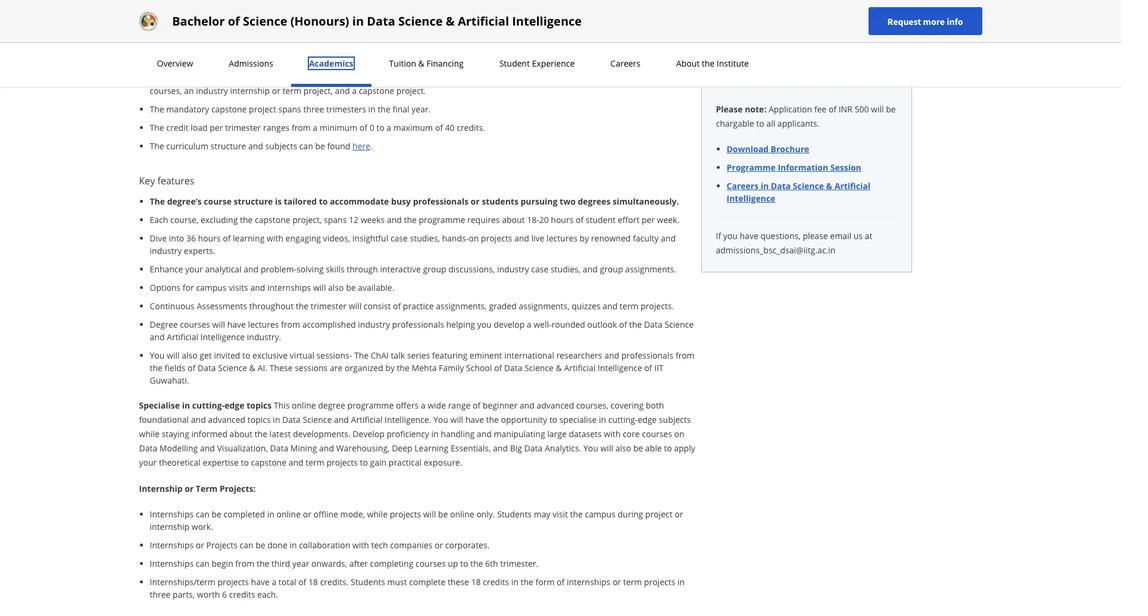 Task type: locate. For each thing, give the bounding box(es) containing it.
0 horizontal spatial edge
[[225, 400, 244, 411]]

0 vertical spatial courses,
[[150, 85, 182, 96]]

advanced
[[537, 400, 574, 411], [208, 414, 245, 426]]

1 horizontal spatial total
[[394, 73, 412, 84]]

0 vertical spatial campus
[[196, 282, 227, 294]]

modelling
[[159, 443, 198, 454]]

while inside this online degree programme offers a wide range of beginner and advanced courses, covering both foundational and advanced topics in data science and artificial intelligence. you will have the opportunity to specialise in cutting-edge subjects while staying informed about the latest developments.  develop proficiency in handling and manipulating large datasets with core courses on data modelling and visualization, data mining and warehousing, deep learning essentials, and big data analytics. you will also be able to apply your theoretical expertise to capstone and term projects to gain practical exposure.
[[139, 429, 160, 440]]

list
[[144, 72, 701, 152], [721, 143, 897, 205], [144, 195, 701, 387], [144, 509, 701, 607]]

1 vertical spatial campus
[[585, 509, 616, 520]]

0 vertical spatial credits.
[[457, 122, 485, 133]]

with right learning
[[267, 233, 283, 244]]

0 vertical spatial studies,
[[410, 233, 440, 244]]

0 horizontal spatial campus
[[196, 282, 227, 294]]

0 horizontal spatial studies,
[[410, 233, 440, 244]]

studies, inside dive into 36 hours of learning with engaging videos, insightful case studies, hands-on projects and live lectures by renowned faculty and industry experts.
[[410, 233, 440, 244]]

you down datasets
[[584, 443, 598, 454]]

can inside internships can be completed in online or offline mode, while projects will be online only. students may visit the campus during project or internship work.
[[196, 509, 210, 520]]

0 vertical spatial on
[[833, 63, 843, 74]]

of down excluding
[[223, 233, 231, 244]]

for right options
[[183, 282, 194, 294]]

intelligence inside you will also get invited to exclusive virtual sessions- the chai talk series featuring eminent international researchers and professionals from the fields of data science & ai. these sessions are organized by the mehta family school of data science & artificial intelligence of iit guwahati.
[[598, 363, 642, 374]]

&
[[446, 13, 455, 29], [418, 58, 424, 69], [826, 180, 833, 192], [249, 363, 255, 374], [556, 363, 562, 374]]

1 vertical spatial topics
[[248, 414, 271, 426]]

term inside the b.sc. (honours) in data science and ai degree comprises a total of 299 credits, which includes fundamental and industry-oriented courses, an industry internship or term project, and a capstone project.
[[283, 85, 301, 96]]

1 vertical spatial trimester
[[311, 301, 347, 312]]

internships can begin from the third year onwards, after completing courses up to the 6th trimester. list item
[[150, 558, 701, 570]]

also down core
[[615, 443, 631, 454]]

0 horizontal spatial careers
[[611, 58, 641, 69]]

can left begin
[[196, 559, 210, 570]]

will left start
[[798, 63, 810, 74]]

expertise
[[203, 457, 239, 469]]

intelligence up the experience
[[512, 13, 582, 29]]

and right visits
[[250, 282, 265, 294]]

artificial inside degree courses will have lectures from accomplished industry professionals helping you develop a well-rounded outlook of the data science and artificial intelligence industry.
[[167, 332, 198, 343]]

your up "internship"
[[139, 457, 157, 469]]

onwards,
[[311, 559, 347, 570]]

0 horizontal spatial case
[[391, 233, 408, 244]]

a left minimum at the top of page
[[313, 122, 318, 133]]

each
[[150, 214, 168, 226]]

1 vertical spatial spans
[[324, 214, 347, 226]]

1 horizontal spatial lectures
[[547, 233, 578, 244]]

1 vertical spatial professionals
[[392, 319, 444, 330]]

of right 'outlook'
[[619, 319, 627, 330]]

science
[[243, 13, 287, 29], [398, 13, 443, 29], [258, 73, 287, 84], [793, 180, 824, 192], [665, 319, 694, 330], [218, 363, 247, 374], [525, 363, 554, 374], [303, 414, 332, 426]]

about inside this online degree programme offers a wide range of beginner and advanced courses, covering both foundational and advanced topics in data science and artificial intelligence. you will have the opportunity to specialise in cutting-edge subjects while staying informed about the latest developments.  develop proficiency in handling and manipulating large datasets with core courses on data modelling and visualization, data mining and warehousing, deep learning essentials, and big data analytics. you will also be able to apply your theoretical expertise to capstone and term projects to gain practical exposure.
[[230, 429, 252, 440]]

0 horizontal spatial cutting-
[[192, 400, 225, 411]]

applications
[[716, 49, 768, 60]]

science up tuition & financing
[[398, 13, 443, 29]]

are inside applications for october 2023 batch are now closed.
[[867, 49, 881, 60]]

apply
[[674, 443, 695, 454]]

1 vertical spatial you
[[433, 414, 448, 426]]

october
[[784, 49, 818, 60], [845, 63, 877, 74]]

you inside degree courses will have lectures from accomplished industry professionals helping you develop a well-rounded outlook of the data science and artificial intelligence industry.
[[477, 319, 492, 330]]

1 vertical spatial (honours)
[[187, 73, 226, 84]]

industry
[[196, 85, 228, 96], [150, 245, 182, 257], [497, 264, 529, 275], [358, 319, 390, 330]]

about the institute
[[676, 58, 749, 69]]

on inside dive into 36 hours of learning with engaging videos, insightful case studies, hands-on projects and live lectures by renowned faculty and industry experts.
[[469, 233, 479, 244]]

trimester up the curriculum structure and subjects can be found here .
[[225, 122, 261, 133]]

courses
[[180, 319, 210, 330], [642, 429, 672, 440], [416, 559, 446, 570]]

the
[[702, 58, 715, 69], [378, 104, 391, 115], [240, 214, 253, 226], [404, 214, 417, 226], [296, 301, 309, 312], [629, 319, 642, 330], [150, 363, 162, 374], [397, 363, 410, 374], [486, 414, 499, 426], [255, 429, 267, 440], [570, 509, 583, 520], [257, 559, 269, 570], [470, 559, 483, 570], [521, 577, 533, 588]]

done
[[268, 540, 287, 551]]

advanced up "specialise"
[[537, 400, 574, 411]]

artificial down researchers
[[564, 363, 596, 374]]

subjects down both
[[659, 414, 691, 426]]

2 vertical spatial professionals
[[622, 350, 674, 361]]

week.
[[657, 214, 680, 226]]

the left latest
[[255, 429, 267, 440]]

also
[[328, 282, 344, 294], [182, 350, 197, 361], [615, 443, 631, 454]]

0 horizontal spatial programme
[[347, 400, 394, 411]]

with inside list item
[[352, 540, 369, 551]]

your inside this online degree programme offers a wide range of beginner and advanced courses, covering both foundational and advanced topics in data science and artificial intelligence. you will have the opportunity to specialise in cutting-edge subjects while staying informed about the latest developments.  develop proficiency in handling and manipulating large datasets with core courses on data modelling and visualization, data mining and warehousing, deep learning essentials, and big data analytics. you will also be able to apply your theoretical expertise to capstone and term projects to gain practical exposure.
[[139, 457, 157, 469]]

topics left this
[[247, 400, 272, 411]]

0 vertical spatial advanced
[[537, 400, 574, 411]]

careers link
[[607, 58, 644, 69]]

students left may
[[497, 509, 532, 520]]

3 internships from the top
[[150, 559, 194, 570]]

internships inside internships can be completed in online or offline mode, while projects will be online only. students may visit the campus during project or internship work.
[[150, 509, 194, 520]]

hours
[[551, 214, 574, 226], [198, 233, 221, 244]]

us
[[854, 230, 863, 242]]

please
[[803, 230, 828, 242]]

campus inside internships can be completed in online or offline mode, while projects will be online only. students may visit the campus during project or internship work.
[[585, 509, 616, 520]]

financing
[[427, 58, 464, 69]]

2 vertical spatial on
[[674, 429, 685, 440]]

internships down problem-
[[267, 282, 311, 294]]

1 horizontal spatial your
[[185, 264, 203, 275]]

0 vertical spatial your
[[185, 264, 203, 275]]

1 horizontal spatial programme
[[419, 214, 465, 226]]

list containing the degree's course structure is tailored to accommodate busy professionals or students pursuing two degrees simultaneously.
[[144, 195, 701, 387]]

1 vertical spatial about
[[230, 429, 252, 440]]

1 vertical spatial you
[[477, 319, 492, 330]]

case down each course, excluding the capstone project, spans 12 weeks and the programme requires about 18-20 hours of student effort per week.
[[391, 233, 408, 244]]

1 horizontal spatial you
[[723, 230, 738, 242]]

group up options for campus visits and internships will also be available. list item
[[423, 264, 446, 275]]

and left the big
[[493, 443, 508, 454]]

complete
[[409, 577, 446, 588]]

2 vertical spatial also
[[615, 443, 631, 454]]

inr
[[839, 104, 853, 115]]

internships/term projects have a total of 18 credits. students must complete these 18 credits in the form of internships or term projects in three parts, worth 6 credits each.
[[150, 577, 685, 601]]

hours inside 'list item'
[[551, 214, 574, 226]]

ai.
[[258, 363, 267, 374]]

0 horizontal spatial assignments,
[[436, 301, 487, 312]]

hours inside dive into 36 hours of learning with engaging videos, insightful case studies, hands-on projects and live lectures by renowned faculty and industry experts.
[[198, 233, 221, 244]]

0 horizontal spatial are
[[330, 363, 343, 374]]

dive
[[150, 233, 167, 244]]

1 vertical spatial subjects
[[659, 414, 691, 426]]

1 vertical spatial on
[[469, 233, 479, 244]]

the inside internships/term projects have a total of 18 credits. students must complete these 18 credits in the form of internships or term projects in three parts, worth 6 credits each.
[[521, 577, 533, 588]]

0 horizontal spatial your
[[139, 457, 157, 469]]

500
[[855, 104, 869, 115]]

1 vertical spatial are
[[330, 363, 343, 374]]

1 horizontal spatial by
[[580, 233, 589, 244]]

enhance
[[150, 264, 183, 275]]

in inside the b.sc. (honours) in data science and ai degree comprises a total of 299 credits, which includes fundamental and industry-oriented courses, an industry internship or term project, and a capstone project.
[[228, 73, 235, 84]]

on right start
[[833, 63, 843, 74]]

intelligence inside the careers in data science & artificial intelligence
[[727, 193, 776, 204]]

information
[[778, 162, 828, 173]]

for up classes
[[770, 49, 782, 60]]

and inside degree courses will have lectures from accomplished industry professionals helping you develop a well-rounded outlook of the data science and artificial intelligence industry.
[[150, 332, 165, 343]]

project, up engaging
[[293, 214, 322, 226]]

programme information session
[[727, 162, 862, 173]]

specialise
[[139, 400, 180, 411]]

you will also get invited to exclusive virtual sessions- the chai talk series featuring eminent international researchers and professionals from the fields of data science & ai. these sessions are organized by the mehta family school of data science & artificial intelligence of iit guwahati. list item
[[150, 350, 701, 387]]

trimester inside list item
[[311, 301, 347, 312]]

lectures
[[547, 233, 578, 244], [248, 319, 279, 330]]

deep
[[392, 443, 412, 454]]

internships
[[267, 282, 311, 294], [567, 577, 611, 588]]

have up the admissions_bsc_dsai@iitg.ac.in
[[740, 230, 759, 242]]

1 vertical spatial project,
[[293, 214, 322, 226]]

programme up hands-
[[419, 214, 465, 226]]

total down tuition
[[394, 73, 412, 84]]

can
[[299, 141, 313, 152], [196, 509, 210, 520], [240, 540, 253, 551], [196, 559, 210, 570]]

courses inside list item
[[416, 559, 446, 570]]

2 horizontal spatial also
[[615, 443, 631, 454]]

or inside internships/term projects have a total of 18 credits. students must complete these 18 credits in the form of internships or term projects in three parts, worth 6 credits each.
[[613, 577, 621, 588]]

closed.
[[736, 63, 765, 74]]

1 assignments, from the left
[[436, 301, 487, 312]]

from inside degree courses will have lectures from accomplished industry professionals helping you develop a well-rounded outlook of the data science and artificial intelligence industry.
[[281, 319, 300, 330]]

0 vertical spatial courses
[[180, 319, 210, 330]]

1 horizontal spatial spans
[[324, 214, 347, 226]]

the credit load per trimester ranges from a minimum of 0 to a maximum of 40 credits. list item
[[150, 121, 701, 134]]

case
[[391, 233, 408, 244], [531, 264, 549, 275]]

1 horizontal spatial students
[[497, 509, 532, 520]]

chargable
[[716, 118, 754, 129]]

the left mandatory
[[150, 104, 164, 115]]

about the institute link
[[673, 58, 753, 69]]

0 vertical spatial are
[[867, 49, 881, 60]]

1 vertical spatial internship
[[150, 522, 189, 533]]

info
[[947, 15, 963, 27]]

credits,
[[440, 73, 469, 84]]

download
[[727, 144, 769, 155]]

1 horizontal spatial on
[[674, 429, 685, 440]]

while inside internships can be completed in online or offline mode, while projects will be online only. students may visit the campus during project or internship work.
[[367, 509, 388, 520]]

cutting- up informed
[[192, 400, 225, 411]]

36
[[186, 233, 196, 244]]

ai
[[306, 73, 314, 84]]

1 vertical spatial total
[[279, 577, 296, 588]]

topics up latest
[[248, 414, 271, 426]]

project, inside 'list item'
[[293, 214, 322, 226]]

your inside list item
[[185, 264, 203, 275]]

on up apply
[[674, 429, 685, 440]]

the inside degree courses will have lectures from accomplished industry professionals helping you develop a well-rounded outlook of the data science and artificial intelligence industry.
[[629, 319, 642, 330]]

to inside you will also get invited to exclusive virtual sessions- the chai talk series featuring eminent international researchers and professionals from the fields of data science & ai. these sessions are organized by the mehta family school of data science & artificial intelligence of iit guwahati.
[[242, 350, 250, 361]]

you
[[723, 230, 738, 242], [477, 319, 492, 330]]

rounded
[[552, 319, 585, 330]]

0 horizontal spatial by
[[385, 363, 395, 374]]

1 horizontal spatial about
[[502, 214, 525, 226]]

studies, inside list item
[[551, 264, 581, 275]]

credits right 6
[[229, 590, 255, 601]]

to up large
[[549, 414, 557, 426]]

internships or projects can be done in collaboration with tech companies or corporates. list item
[[150, 540, 701, 552]]

science up developments.
[[303, 414, 332, 426]]

professionals down "practice"
[[392, 319, 444, 330]]

0 horizontal spatial while
[[139, 429, 160, 440]]

0 horizontal spatial also
[[182, 350, 197, 361]]

1 vertical spatial careers
[[727, 180, 759, 192]]

assignments.
[[625, 264, 676, 275]]

informed
[[191, 429, 227, 440]]

spans inside each course, excluding the capstone project, spans 12 weeks and the programme requires about 18-20 hours of student effort per week. 'list item'
[[324, 214, 347, 226]]

will
[[798, 63, 810, 74], [871, 104, 884, 115], [313, 282, 326, 294], [349, 301, 362, 312], [212, 319, 225, 330], [167, 350, 180, 361], [450, 414, 463, 426], [601, 443, 613, 454], [423, 509, 436, 520]]

1 vertical spatial project
[[645, 509, 673, 520]]

large
[[547, 429, 567, 440]]

degree
[[150, 319, 178, 330]]

term inside list item
[[620, 301, 639, 312]]

internships for internships or projects can be done in collaboration with tech companies or corporates.
[[150, 540, 194, 551]]

internships down work.
[[150, 540, 194, 551]]

1 vertical spatial case
[[531, 264, 549, 275]]

group down renowned
[[600, 264, 623, 275]]

industry.
[[247, 332, 281, 343]]

faculty
[[633, 233, 659, 244]]

0 vertical spatial students
[[497, 509, 532, 520]]

0 vertical spatial cutting-
[[192, 400, 225, 411]]

the left final
[[378, 104, 391, 115]]

courses, inside this online degree programme offers a wide range of beginner and advanced courses, covering both foundational and advanced topics in data science and artificial intelligence. you will have the opportunity to specialise in cutting-edge subjects while staying informed about the latest developments.  develop proficiency in handling and manipulating large datasets with core courses on data modelling and visualization, data mining and warehousing, deep learning essentials, and big data analytics. you will also be able to apply your theoretical expertise to capstone and term projects to gain practical exposure.
[[576, 400, 609, 411]]

can down the credit load per trimester ranges from a minimum of 0 to a maximum of 40 credits.
[[299, 141, 313, 152]]

projects inside this online degree programme offers a wide range of beginner and advanced courses, covering both foundational and advanced topics in data science and artificial intelligence. you will have the opportunity to specialise in cutting-edge subjects while staying informed about the latest developments.  develop proficiency in handling and manipulating large datasets with core courses on data modelling and visualization, data mining and warehousing, deep learning essentials, and big data analytics. you will also be able to apply your theoretical expertise to capstone and term projects to gain practical exposure.
[[327, 457, 358, 469]]

science down information
[[793, 180, 824, 192]]

internships down "internship"
[[150, 509, 194, 520]]

students inside internships can be completed in online or offline mode, while projects will be online only. students may visit the campus during project or internship work.
[[497, 509, 532, 520]]

list containing the b.sc. (honours) in data science and ai degree comprises a total of 299 credits, which includes fundamental and industry-oriented courses, an industry internship or term project, and a capstone project.
[[144, 72, 701, 152]]

intelligence down programme
[[727, 193, 776, 204]]

lectures inside dive into 36 hours of learning with engaging videos, insightful case studies, hands-on projects and live lectures by renowned faculty and industry experts.
[[547, 233, 578, 244]]

internships up internships/term
[[150, 559, 194, 570]]

0 horizontal spatial three
[[150, 590, 171, 601]]

capstone inside the b.sc. (honours) in data science and ai degree comprises a total of 299 credits, which includes fundamental and industry-oriented courses, an industry internship or term project, and a capstone project.
[[359, 85, 394, 96]]

1 horizontal spatial subjects
[[659, 414, 691, 426]]

subjects inside this online degree programme offers a wide range of beginner and advanced courses, covering both foundational and advanced topics in data science and artificial intelligence. you will have the opportunity to specialise in cutting-edge subjects while staying informed about the latest developments.  develop proficiency in handling and manipulating large datasets with core courses on data modelling and visualization, data mining and warehousing, deep learning essentials, and big data analytics. you will also be able to apply your theoretical expertise to capstone and term projects to gain practical exposure.
[[659, 414, 691, 426]]

classes
[[767, 63, 796, 74]]

dive into 36 hours of learning with engaging videos, insightful case studies, hands-on projects and live lectures by renowned faculty and industry experts. list item
[[150, 232, 701, 257]]

and left industry-
[[582, 73, 597, 84]]

simultaneously.
[[613, 196, 679, 207]]

0 horizontal spatial (honours)
[[187, 73, 226, 84]]

at
[[865, 230, 873, 242]]

the for the b.sc. (honours) in data science and ai degree comprises a total of 299 credits, which includes fundamental and industry-oriented courses, an industry internship or term project, and a capstone project.
[[150, 73, 164, 84]]

science inside the careers in data science & artificial intelligence
[[793, 180, 824, 192]]

the for the degree's course structure is tailored to accommodate busy professionals or students pursuing two degrees simultaneously.
[[150, 196, 165, 207]]

project right during
[[645, 509, 673, 520]]

if you have questions, please email us at admissions_bsc_dsai@iitg.ac.in
[[716, 230, 873, 256]]

october inside classes will start on october 30, 2023.
[[845, 63, 877, 74]]

excluding
[[201, 214, 238, 226]]

edge up informed
[[225, 400, 244, 411]]

0 vertical spatial you
[[723, 230, 738, 242]]

of inside application fee of inr 500 will be chargable to all applicants.
[[829, 104, 837, 115]]

a left wide
[[421, 400, 425, 411]]

for for options
[[183, 282, 194, 294]]

the up each
[[150, 196, 165, 207]]

0 horizontal spatial credits
[[229, 590, 255, 601]]

experts.
[[184, 245, 215, 257]]

careers inside the careers in data science & artificial intelligence
[[727, 180, 759, 192]]

0 vertical spatial with
[[267, 233, 283, 244]]

data down international
[[504, 363, 523, 374]]

2 vertical spatial you
[[584, 443, 598, 454]]

spans inside the mandatory capstone project spans three trimesters in the final year. list item
[[278, 104, 301, 115]]

case inside "enhance your analytical and problem-solving skills through interactive group discussions, industry case studies, and group assignments." list item
[[531, 264, 549, 275]]

list containing internships can be completed in online or offline mode, while projects will be online only. students may visit the campus during project or internship work.
[[144, 509, 701, 607]]

0 vertical spatial topics
[[247, 400, 272, 411]]

and up quizzes
[[583, 264, 598, 275]]

can right projects on the left bottom
[[240, 540, 253, 551]]

be inside this online degree programme offers a wide range of beginner and advanced courses, covering both foundational and advanced topics in data science and artificial intelligence. you will have the opportunity to specialise in cutting-edge subjects while staying informed about the latest developments.  develop proficiency in handling and manipulating large datasets with core courses on data modelling and visualization, data mining and warehousing, deep learning essentials, and big data analytics. you will also be able to apply your theoretical expertise to capstone and term projects to gain practical exposure.
[[633, 443, 643, 454]]

from inside you will also get invited to exclusive virtual sessions- the chai talk series featuring eminent international researchers and professionals from the fields of data science & ai. these sessions are organized by the mehta family school of data science & artificial intelligence of iit guwahati.
[[676, 350, 695, 361]]

for inside applications for october 2023 batch are now closed.
[[770, 49, 782, 60]]

data inside the careers in data science & artificial intelligence
[[771, 180, 791, 192]]

both
[[646, 400, 664, 411]]

to right invited
[[242, 350, 250, 361]]

online left only.
[[450, 509, 474, 520]]

are inside you will also get invited to exclusive virtual sessions- the chai talk series featuring eminent international researchers and professionals from the fields of data science & ai. these sessions are organized by the mehta family school of data science & artificial intelligence of iit guwahati.
[[330, 363, 343, 374]]

0 vertical spatial careers
[[611, 58, 641, 69]]

the for the credit load per trimester ranges from a minimum of 0 to a maximum of 40 credits.
[[150, 122, 164, 133]]

projects inside dive into 36 hours of learning with engaging videos, insightful case studies, hands-on projects and live lectures by renowned faculty and industry experts.
[[481, 233, 512, 244]]

three up the credit load per trimester ranges from a minimum of 0 to a maximum of 40 credits.
[[303, 104, 324, 115]]

in
[[352, 13, 364, 29], [228, 73, 235, 84], [368, 104, 376, 115], [761, 180, 769, 192], [182, 400, 190, 411], [273, 414, 280, 426], [599, 414, 606, 426], [431, 429, 439, 440], [267, 509, 274, 520], [290, 540, 297, 551], [511, 577, 519, 588], [678, 577, 685, 588]]

of right fee
[[829, 104, 837, 115]]

total inside the b.sc. (honours) in data science and ai degree comprises a total of 299 credits, which includes fundamental and industry-oriented courses, an industry internship or term project, and a capstone project.
[[394, 73, 412, 84]]

artificial inside you will also get invited to exclusive virtual sessions- the chai talk series featuring eminent international researchers and professionals from the fields of data science & ai. these sessions are organized by the mehta family school of data science & artificial intelligence of iit guwahati.
[[564, 363, 596, 374]]

0 vertical spatial per
[[210, 122, 223, 133]]

data inside degree courses will have lectures from accomplished industry professionals helping you develop a well-rounded outlook of the data science and artificial intelligence industry.
[[644, 319, 663, 330]]

trimester inside list item
[[225, 122, 261, 133]]

0 vertical spatial case
[[391, 233, 408, 244]]

covering
[[611, 400, 644, 411]]

1 vertical spatial three
[[150, 590, 171, 601]]

proficiency
[[387, 429, 429, 440]]

0 vertical spatial three
[[303, 104, 324, 115]]

case inside dive into 36 hours of learning with engaging videos, insightful case studies, hands-on projects and live lectures by renowned faculty and industry experts.
[[391, 233, 408, 244]]

download brochure
[[727, 144, 809, 155]]

industry down dive
[[150, 245, 182, 257]]

industry inside degree courses will have lectures from accomplished industry professionals helping you develop a well-rounded outlook of the data science and artificial intelligence industry.
[[358, 319, 390, 330]]

also inside you will also get invited to exclusive virtual sessions- the chai talk series featuring eminent international researchers and professionals from the fields of data science & ai. these sessions are organized by the mehta family school of data science & artificial intelligence of iit guwahati.
[[182, 350, 197, 361]]

1 vertical spatial credits
[[229, 590, 255, 601]]

have inside this online degree programme offers a wide range of beginner and advanced courses, covering both foundational and advanced topics in data science and artificial intelligence. you will have the opportunity to specialise in cutting-edge subjects while staying informed about the latest developments.  develop proficiency in handling and manipulating large datasets with core courses on data modelling and visualization, data mining and warehousing, deep learning essentials, and big data analytics. you will also be able to apply your theoretical expertise to capstone and term projects to gain practical exposure.
[[465, 414, 484, 426]]

courses, up "specialise"
[[576, 400, 609, 411]]

2 vertical spatial courses
[[416, 559, 446, 570]]

assignments, up well-
[[519, 301, 570, 312]]

professionals up each course, excluding the capstone project, spans 12 weeks and the programme requires about 18-20 hours of student effort per week. 'list item' on the top of the page
[[413, 196, 469, 207]]

project up ranges
[[249, 104, 276, 115]]

campus left during
[[585, 509, 616, 520]]

engaging
[[286, 233, 321, 244]]

insightful
[[352, 233, 388, 244]]

hours up experts.
[[198, 233, 221, 244]]

each course, excluding the capstone project, spans 12 weeks and the programme requires about 18-20 hours of student effort per week. list item
[[150, 214, 701, 226]]

accomplished
[[302, 319, 356, 330]]

per inside the credit load per trimester ranges from a minimum of 0 to a maximum of 40 credits. list item
[[210, 122, 223, 133]]

a inside this online degree programme offers a wide range of beginner and advanced courses, covering both foundational and advanced topics in data science and artificial intelligence. you will have the opportunity to specialise in cutting-edge subjects while staying informed about the latest developments.  develop proficiency in handling and manipulating large datasets with core courses on data modelling and visualization, data mining and warehousing, deep learning essentials, and big data analytics. you will also be able to apply your theoretical expertise to capstone and term projects to gain practical exposure.
[[421, 400, 425, 411]]

live
[[531, 233, 545, 244]]

be
[[886, 104, 896, 115], [315, 141, 325, 152], [346, 282, 356, 294], [633, 443, 643, 454], [212, 509, 221, 520], [438, 509, 448, 520], [256, 540, 265, 551]]

the left the "6th"
[[470, 559, 483, 570]]

trimester
[[225, 122, 261, 133], [311, 301, 347, 312]]

structure
[[211, 141, 246, 152], [234, 196, 273, 207]]

1 vertical spatial internships
[[150, 540, 194, 551]]

by inside you will also get invited to exclusive virtual sessions- the chai talk series featuring eminent international researchers and professionals from the fields of data science & ai. these sessions are organized by the mehta family school of data science & artificial intelligence of iit guwahati.
[[385, 363, 395, 374]]

per down simultaneously. on the right top of page
[[642, 214, 655, 226]]

intelligence up covering
[[598, 363, 642, 374]]

of left 0
[[360, 122, 367, 133]]

internships/term projects have a total of 18 credits. students must complete these 18 credits in the form of internships or term projects in three parts, worth 6 credits each. list item
[[150, 576, 701, 601]]

projects:
[[220, 484, 256, 495]]

0 vertical spatial about
[[502, 214, 525, 226]]

discussions,
[[449, 264, 495, 275]]

will inside classes will start on october 30, 2023.
[[798, 63, 810, 74]]

project, inside the b.sc. (honours) in data science and ai degree comprises a total of 299 credits, which includes fundamental and industry-oriented courses, an industry internship or term project, and a capstone project.
[[304, 85, 333, 96]]

the
[[150, 73, 164, 84], [150, 104, 164, 115], [150, 122, 164, 133], [150, 141, 164, 152], [150, 196, 165, 207], [354, 350, 369, 361]]

capstone down visualization,
[[251, 457, 286, 469]]

data inside the b.sc. (honours) in data science and ai degree comprises a total of 299 credits, which includes fundamental and industry-oriented courses, an industry internship or term project, and a capstone project.
[[237, 73, 256, 84]]

will down datasets
[[601, 443, 613, 454]]

or inside the b.sc. (honours) in data science and ai degree comprises a total of 299 credits, which includes fundamental and industry-oriented courses, an industry internship or term project, and a capstone project.
[[272, 85, 280, 96]]

2 horizontal spatial with
[[604, 429, 621, 440]]

1 horizontal spatial assignments,
[[519, 301, 570, 312]]

1 horizontal spatial cutting-
[[608, 414, 638, 426]]

spans up ranges
[[278, 104, 301, 115]]

through
[[347, 264, 378, 275]]

0 horizontal spatial about
[[230, 429, 252, 440]]

1 horizontal spatial edge
[[638, 414, 657, 426]]

assignments,
[[436, 301, 487, 312], [519, 301, 570, 312]]

2 internships from the top
[[150, 540, 194, 551]]

a down "comprises"
[[352, 85, 357, 96]]

1 horizontal spatial case
[[531, 264, 549, 275]]

please note:
[[716, 104, 767, 115]]

0 vertical spatial (honours)
[[290, 13, 349, 29]]

courses up able
[[642, 429, 672, 440]]

be up work.
[[212, 509, 221, 520]]

october down batch
[[845, 63, 877, 74]]

subjects
[[265, 141, 297, 152], [659, 414, 691, 426]]

the left the form
[[521, 577, 533, 588]]

in inside the careers in data science & artificial intelligence
[[761, 180, 769, 192]]

1 horizontal spatial credits.
[[457, 122, 485, 133]]

1 vertical spatial also
[[182, 350, 197, 361]]

artificial inside this online degree programme offers a wide range of beginner and advanced courses, covering both foundational and advanced topics in data science and artificial intelligence. you will have the opportunity to specialise in cutting-edge subjects while staying informed about the latest developments.  develop proficiency in handling and manipulating large datasets with core courses on data modelling and visualization, data mining and warehousing, deep learning essentials, and big data analytics. you will also be able to apply your theoretical expertise to capstone and term projects to gain practical exposure.
[[351, 414, 383, 426]]

with inside this online degree programme offers a wide range of beginner and advanced courses, covering both foundational and advanced topics in data science and artificial intelligence. you will have the opportunity to specialise in cutting-edge subjects while staying informed about the latest developments.  develop proficiency in handling and manipulating large datasets with core courses on data modelling and visualization, data mining and warehousing, deep learning essentials, and big data analytics. you will also be able to apply your theoretical expertise to capstone and term projects to gain practical exposure.
[[604, 429, 621, 440]]

internships right the form
[[567, 577, 611, 588]]

will down solving
[[313, 282, 326, 294]]

artificial down session
[[835, 180, 871, 192]]

data down get
[[198, 363, 216, 374]]

1 horizontal spatial also
[[328, 282, 344, 294]]

1 vertical spatial edge
[[638, 414, 657, 426]]

1 horizontal spatial project
[[645, 509, 673, 520]]

1 vertical spatial lectures
[[248, 319, 279, 330]]

1 horizontal spatial studies,
[[551, 264, 581, 275]]

1 vertical spatial cutting-
[[608, 414, 638, 426]]

1 horizontal spatial (honours)
[[290, 13, 349, 29]]

1 horizontal spatial with
[[352, 540, 369, 551]]

1 horizontal spatial trimester
[[311, 301, 347, 312]]

1 vertical spatial by
[[385, 363, 395, 374]]

list item
[[150, 140, 701, 152]]

1 vertical spatial students
[[351, 577, 385, 588]]

well-
[[534, 319, 552, 330]]

also left get
[[182, 350, 197, 361]]

1 internships from the top
[[150, 509, 194, 520]]

data
[[367, 13, 395, 29], [237, 73, 256, 84], [771, 180, 791, 192], [644, 319, 663, 330], [198, 363, 216, 374], [504, 363, 523, 374], [282, 414, 301, 426], [139, 443, 157, 454], [270, 443, 288, 454], [524, 443, 543, 454]]

studies, up quizzes
[[551, 264, 581, 275]]

batch
[[841, 49, 865, 60]]

online
[[292, 400, 316, 411], [277, 509, 301, 520], [450, 509, 474, 520]]

1 vertical spatial courses
[[642, 429, 672, 440]]

application fee of inr 500 will be chargable to all applicants.
[[716, 104, 896, 129]]

and
[[289, 73, 304, 84], [582, 73, 597, 84], [335, 85, 350, 96], [248, 141, 263, 152], [387, 214, 402, 226], [514, 233, 529, 244], [661, 233, 676, 244], [244, 264, 259, 275], [583, 264, 598, 275], [250, 282, 265, 294], [603, 301, 618, 312], [150, 332, 165, 343], [604, 350, 619, 361], [520, 400, 535, 411], [191, 414, 206, 426], [334, 414, 349, 426], [477, 429, 492, 440], [200, 443, 215, 454], [319, 443, 334, 454], [493, 443, 508, 454], [289, 457, 303, 469]]

careers up industry-
[[611, 58, 641, 69]]

0 horizontal spatial internships
[[267, 282, 311, 294]]

0 vertical spatial internships
[[150, 509, 194, 520]]



Task type: describe. For each thing, give the bounding box(es) containing it.
application
[[769, 104, 812, 115]]

big
[[510, 443, 522, 454]]

options for campus visits and internships will also be available.
[[150, 282, 394, 294]]

oriented
[[634, 73, 667, 84]]

final
[[393, 104, 409, 115]]

degree inside this online degree programme offers a wide range of beginner and advanced courses, covering both foundational and advanced topics in data science and artificial intelligence. you will have the opportunity to specialise in cutting-edge subjects while staying informed about the latest developments.  develop proficiency in handling and manipulating large datasets with core courses on data modelling and visualization, data mining and warehousing, deep learning essentials, and big data analytics. you will also be able to apply your theoretical expertise to capstone and term projects to gain practical exposure.
[[318, 400, 345, 411]]

about inside each course, excluding the capstone project, spans 12 weeks and the programme requires about 18-20 hours of student effort per week. 'list item'
[[502, 214, 525, 226]]

on inside this online degree programme offers a wide range of beginner and advanced courses, covering both foundational and advanced topics in data science and artificial intelligence. you will have the opportunity to specialise in cutting-edge subjects while staying informed about the latest developments.  develop proficiency in handling and manipulating large datasets with core courses on data modelling and visualization, data mining and warehousing, deep learning essentials, and big data analytics. you will also be able to apply your theoretical expertise to capstone and term projects to gain practical exposure.
[[674, 429, 685, 440]]

from inside the credit load per trimester ranges from a minimum of 0 to a maximum of 40 credits. list item
[[292, 122, 311, 133]]

to right 0
[[377, 122, 385, 133]]

to right tailored
[[319, 196, 328, 207]]

programme inside 'list item'
[[419, 214, 465, 226]]

the up learning
[[240, 214, 253, 226]]

of inside degree courses will have lectures from accomplished industry professionals helping you develop a well-rounded outlook of the data science and artificial intelligence industry.
[[619, 319, 627, 330]]

and up essentials,
[[477, 429, 492, 440]]

learning
[[415, 443, 449, 454]]

online up done
[[277, 509, 301, 520]]

wide
[[428, 400, 446, 411]]

helping
[[446, 319, 475, 330]]

term inside internships/term projects have a total of 18 credits. students must complete these 18 credits in the form of internships or term projects in three parts, worth 6 credits each.
[[623, 577, 642, 588]]

mode,
[[340, 509, 365, 520]]

credits. inside internships/term projects have a total of 18 credits. students must complete these 18 credits in the form of internships or term projects in three parts, worth 6 credits each.
[[320, 577, 349, 588]]

intelligence inside degree courses will have lectures from accomplished industry professionals helping you develop a well-rounded outlook of the data science and artificial intelligence industry.
[[200, 332, 245, 343]]

science down invited
[[218, 363, 247, 374]]

degree's
[[167, 196, 202, 207]]

academics
[[309, 58, 353, 69]]

features
[[158, 174, 194, 188]]

the up guwahati.
[[150, 363, 162, 374]]

core
[[623, 429, 640, 440]]

you inside you will also get invited to exclusive virtual sessions- the chai talk series featuring eminent international researchers and professionals from the fields of data science & ai. these sessions are organized by the mehta family school of data science & artificial intelligence of iit guwahati.
[[150, 350, 165, 361]]

industry up graded
[[497, 264, 529, 275]]

courses, inside the b.sc. (honours) in data science and ai degree comprises a total of 299 credits, which includes fundamental and industry-oriented courses, an industry internship or term project, and a capstone project.
[[150, 85, 182, 96]]

trimester.
[[500, 559, 538, 570]]

students
[[482, 196, 519, 207]]

0 vertical spatial project
[[249, 104, 276, 115]]

admissions link
[[225, 58, 277, 69]]

& inside the careers in data science & artificial intelligence
[[826, 180, 833, 192]]

student experience link
[[496, 58, 578, 69]]

exclusive
[[253, 350, 288, 361]]

essentials,
[[451, 443, 491, 454]]

able
[[645, 443, 662, 454]]

and down week.
[[661, 233, 676, 244]]

list item containing the curriculum structure and subjects can be found
[[150, 140, 701, 152]]

edge inside this online degree programme offers a wide range of beginner and advanced courses, covering both foundational and advanced topics in data science and artificial intelligence. you will have the opportunity to specialise in cutting-edge subjects while staying informed about the latest developments.  develop proficiency in handling and manipulating large datasets with core courses on data modelling and visualization, data mining and warehousing, deep learning essentials, and big data analytics. you will also be able to apply your theoretical expertise to capstone and term projects to gain practical exposure.
[[638, 414, 657, 426]]

& up the 299
[[418, 58, 424, 69]]

courses inside this online degree programme offers a wide range of beginner and advanced courses, covering both foundational and advanced topics in data science and artificial intelligence. you will have the opportunity to specialise in cutting-edge subjects while staying informed about the latest developments.  develop proficiency in handling and manipulating large datasets with core courses on data modelling and visualization, data mining and warehousing, deep learning essentials, and big data analytics. you will also be able to apply your theoretical expertise to capstone and term projects to gain practical exposure.
[[642, 429, 672, 440]]

& down researchers
[[556, 363, 562, 374]]

careers for careers
[[611, 58, 641, 69]]

and down informed
[[200, 443, 215, 454]]

will inside application fee of inr 500 will be chargable to all applicants.
[[871, 104, 884, 115]]

offline
[[313, 509, 338, 520]]

the for the curriculum structure and subjects can be found here .
[[150, 141, 164, 152]]

to right able
[[664, 443, 672, 454]]

capstone inside 'list item'
[[255, 214, 290, 226]]

1 group from the left
[[423, 264, 446, 275]]

get
[[200, 350, 212, 361]]

guwahati.
[[150, 375, 189, 386]]

the left third
[[257, 559, 269, 570]]

have inside the if you have questions, please email us at admissions_bsc_dsai@iitg.ac.in
[[740, 230, 759, 242]]

of left 40
[[435, 122, 443, 133]]

a down tuition
[[387, 73, 392, 84]]

the left now
[[702, 58, 715, 69]]

and left ai
[[289, 73, 304, 84]]

6
[[222, 590, 227, 601]]

trimester for per
[[225, 122, 261, 133]]

projects.
[[641, 301, 674, 312]]

of inside dive into 36 hours of learning with engaging videos, insightful case studies, hands-on projects and live lectures by renowned faculty and industry experts.
[[223, 233, 231, 244]]

internships for internships can begin from the third year onwards, after completing courses up to the 6th trimester.
[[150, 559, 194, 570]]

found
[[327, 141, 350, 152]]

of inside the b.sc. (honours) in data science and ai degree comprises a total of 299 credits, which includes fundamental and industry-oriented courses, an industry internship or term project, and a capstone project.
[[414, 73, 422, 84]]

2 assignments, from the left
[[519, 301, 570, 312]]

dive into 36 hours of learning with engaging videos, insightful case studies, hands-on projects and live lectures by renowned faculty and industry experts.
[[150, 233, 676, 257]]

also inside this online degree programme offers a wide range of beginner and advanced courses, covering both foundational and advanced topics in data science and artificial intelligence. you will have the opportunity to specialise in cutting-edge subjects while staying informed about the latest developments.  develop proficiency in handling and manipulating large datasets with core courses on data modelling and visualization, data mining and warehousing, deep learning essentials, and big data analytics. you will also be able to apply your theoretical expertise to capstone and term projects to gain practical exposure.
[[615, 443, 631, 454]]

degree inside the b.sc. (honours) in data science and ai degree comprises a total of 299 credits, which includes fundamental and industry-oriented courses, an industry internship or term project, and a capstone project.
[[316, 73, 343, 84]]

request
[[888, 15, 921, 27]]

0 horizontal spatial advanced
[[208, 414, 245, 426]]

and down developments.
[[319, 443, 334, 454]]

internships can be completed in online or offline mode, while projects will be online only. students may visit the campus during project or internship work. list item
[[150, 509, 701, 534]]

1 horizontal spatial you
[[433, 414, 448, 426]]

the inside internships can be completed in online or offline mode, while projects will be online only. students may visit the campus during project or internship work.
[[570, 509, 583, 520]]

tailored
[[284, 196, 317, 207]]

bachelor of science (honours) in data science & artificial intelligence
[[172, 13, 582, 29]]

of down year
[[298, 577, 306, 588]]

in inside internships or projects can be done in collaboration with tech companies or corporates. list item
[[290, 540, 297, 551]]

of inside this online degree programme offers a wide range of beginner and advanced courses, covering both foundational and advanced topics in data science and artificial intelligence. you will have the opportunity to specialise in cutting-edge subjects while staying informed about the latest developments.  develop proficiency in handling and manipulating large datasets with core courses on data modelling and visualization, data mining and warehousing, deep learning essentials, and big data analytics. you will also be able to apply your theoretical expertise to capstone and term projects to gain practical exposure.
[[473, 400, 481, 411]]

a inside degree courses will have lectures from accomplished industry professionals helping you develop a well-rounded outlook of the data science and artificial intelligence industry.
[[527, 319, 532, 330]]

student
[[499, 58, 530, 69]]

data down latest
[[270, 443, 288, 454]]

project inside internships can be completed in online or offline mode, while projects will be online only. students may visit the campus during project or internship work.
[[645, 509, 673, 520]]

problem-
[[261, 264, 297, 275]]

two
[[560, 196, 576, 207]]

will left consist
[[349, 301, 362, 312]]

1 18 from the left
[[308, 577, 318, 588]]

of down eminent
[[494, 363, 502, 374]]

specialise in cutting-edge topics
[[139, 400, 272, 411]]

internships/term
[[150, 577, 215, 588]]

year.
[[412, 104, 431, 115]]

accommodate
[[330, 196, 389, 207]]

visits
[[229, 282, 248, 294]]

1 horizontal spatial credits
[[483, 577, 509, 588]]

degree courses will have lectures from accomplished industry professionals helping you develop a well-rounded outlook of the data science and artificial intelligence industry.
[[150, 319, 694, 343]]

careers in data science & artificial intelligence link
[[727, 180, 871, 204]]

online inside this online degree programme offers a wide range of beginner and advanced courses, covering both foundational and advanced topics in data science and artificial intelligence. you will have the opportunity to specialise in cutting-edge subjects while staying informed about the latest developments.  develop proficiency in handling and manipulating large datasets with core courses on data modelling and visualization, data mining and warehousing, deep learning essentials, and big data analytics. you will also be able to apply your theoretical expertise to capstone and term projects to gain practical exposure.
[[292, 400, 316, 411]]

researchers
[[556, 350, 602, 361]]

in inside internships can be completed in online or offline mode, while projects will be online only. students may visit the campus during project or internship work.
[[267, 509, 274, 520]]

also inside list item
[[328, 282, 344, 294]]

continuous assessments throughout the trimester will consist of practice assignments, graded assignments, quizzes and term projects. list item
[[150, 300, 701, 313]]

iit
[[654, 363, 664, 374]]

for for applications
[[770, 49, 782, 60]]

the inside you will also get invited to exclusive virtual sessions- the chai talk series featuring eminent international researchers and professionals from the fields of data science & ai. these sessions are organized by the mehta family school of data science & artificial intelligence of iit guwahati.
[[354, 350, 369, 361]]

outlook
[[587, 319, 617, 330]]

a right 0
[[387, 122, 391, 133]]

courses inside degree courses will have lectures from accomplished industry professionals helping you develop a well-rounded outlook of the data science and artificial intelligence industry.
[[180, 319, 210, 330]]

18-
[[527, 214, 539, 226]]

which
[[471, 73, 493, 84]]

& up "financing"
[[446, 13, 455, 29]]

options for campus visits and internships will also be available. list item
[[150, 282, 701, 294]]

the for the mandatory capstone project spans three trimesters in the final year.
[[150, 104, 164, 115]]

b.sc.
[[166, 73, 185, 84]]

and left live
[[514, 233, 529, 244]]

start
[[813, 63, 831, 74]]

projects inside internships can be completed in online or offline mode, while projects will be online only. students may visit the campus during project or internship work.
[[390, 509, 421, 520]]

have inside degree courses will have lectures from accomplished industry professionals helping you develop a well-rounded outlook of the data science and artificial intelligence industry.
[[227, 319, 246, 330]]

and down mining
[[289, 457, 303, 469]]

capstone inside the mandatory capstone project spans three trimesters in the final year. list item
[[211, 104, 247, 115]]

data down this
[[282, 414, 301, 426]]

be up internships or projects can be done in collaboration with tech companies or corporates. list item
[[438, 509, 448, 520]]

0 vertical spatial professionals
[[413, 196, 469, 207]]

science up admissions link
[[243, 13, 287, 29]]

the mandatory capstone project spans three trimesters in the final year. list item
[[150, 103, 701, 116]]

2 18 from the left
[[471, 577, 481, 588]]

solving
[[297, 264, 324, 275]]

and up developments.
[[334, 414, 349, 426]]

0
[[370, 122, 374, 133]]

admissions_bsc_dsai@iitg.ac.in
[[716, 245, 836, 256]]

cutting- inside this online degree programme offers a wide range of beginner and advanced courses, covering both foundational and advanced topics in data science and artificial intelligence. you will have the opportunity to specialise in cutting-edge subjects while staying informed about the latest developments.  develop proficiency in handling and manipulating large datasets with core courses on data modelling and visualization, data mining and warehousing, deep learning essentials, and big data analytics. you will also be able to apply your theoretical expertise to capstone and term projects to gain practical exposure.
[[608, 414, 638, 426]]

term
[[196, 484, 218, 495]]

internships inside internships/term projects have a total of 18 credits. students must complete these 18 credits in the form of internships or term projects in three parts, worth 6 credits each.
[[567, 577, 611, 588]]

assessments
[[197, 301, 247, 312]]

of right bachelor
[[228, 13, 240, 29]]

and down the mandatory capstone project spans three trimesters in the final year.
[[248, 141, 263, 152]]

to down warehousing,
[[360, 457, 368, 469]]

in inside the mandatory capstone project spans three trimesters in the final year. list item
[[368, 104, 376, 115]]

1 horizontal spatial three
[[303, 104, 324, 115]]

list containing download brochure
[[721, 143, 897, 205]]

tech
[[371, 540, 388, 551]]

to down visualization,
[[241, 457, 249, 469]]

of inside 'list item'
[[576, 214, 584, 226]]

beginner
[[483, 400, 518, 411]]

and inside 'list item'
[[387, 214, 402, 226]]

the right throughout
[[296, 301, 309, 312]]

to right up
[[460, 559, 468, 570]]

internships for internships can be completed in online or offline mode, while projects will be online only. students may visit the campus during project or internship work.
[[150, 509, 194, 520]]

the down the degree's course structure is tailored to accommodate busy professionals or students pursuing two degrees simultaneously.
[[404, 214, 417, 226]]

0 vertical spatial structure
[[211, 141, 246, 152]]

classes will start on october 30, 2023.
[[716, 63, 890, 89]]

indian institute of technology guwahati image
[[139, 12, 158, 31]]

enhance your analytical and problem-solving skills through interactive group discussions, industry case studies, and group assignments. list item
[[150, 263, 701, 276]]

eminent
[[470, 350, 502, 361]]

of right the form
[[557, 577, 565, 588]]

the down the beginner at the left of the page
[[486, 414, 499, 426]]

load
[[191, 122, 208, 133]]

campus inside options for campus visits and internships will also be available. list item
[[196, 282, 227, 294]]

from inside internships can begin from the third year onwards, after completing courses up to the 6th trimester. list item
[[235, 559, 254, 570]]

of left "iit"
[[644, 363, 652, 374]]

& left ai.
[[249, 363, 255, 374]]

0 vertical spatial internships
[[267, 282, 311, 294]]

degrees
[[578, 196, 611, 207]]

the degree's course structure is tailored to accommodate busy professionals or students pursuing two degrees simultaneously.
[[150, 196, 679, 207]]

and inside you will also get invited to exclusive virtual sessions- the chai talk series featuring eminent international researchers and professionals from the fields of data science & ai. these sessions are organized by the mehta family school of data science & artificial intelligence of iit guwahati.
[[604, 350, 619, 361]]

course
[[204, 196, 232, 207]]

0 horizontal spatial subjects
[[265, 141, 297, 152]]

visualization,
[[217, 443, 268, 454]]

be inside application fee of inr 500 will be chargable to all applicants.
[[886, 104, 896, 115]]

this
[[274, 400, 290, 411]]

1 vertical spatial structure
[[234, 196, 273, 207]]

data left modelling
[[139, 443, 157, 454]]

may
[[534, 509, 551, 520]]

data up tuition
[[367, 13, 395, 29]]

be left done
[[256, 540, 265, 551]]

up
[[448, 559, 458, 570]]

note:
[[745, 104, 767, 115]]

industry-
[[599, 73, 634, 84]]

renowned
[[591, 233, 631, 244]]

videos,
[[323, 233, 350, 244]]

science inside degree courses will have lectures from accomplished industry professionals helping you develop a well-rounded outlook of the data science and artificial intelligence industry.
[[665, 319, 694, 330]]

you inside the if you have questions, please email us at admissions_bsc_dsai@iitg.ac.in
[[723, 230, 738, 242]]

the down talk
[[397, 363, 410, 374]]

will inside internships can be completed in online or offline mode, while projects will be online only. students may visit the campus during project or internship work.
[[423, 509, 436, 520]]

2 group from the left
[[600, 264, 623, 275]]

on inside classes will start on october 30, 2023.
[[833, 63, 843, 74]]

(honours) inside the b.sc. (honours) in data science and ai degree comprises a total of 299 credits, which includes fundamental and industry-oriented courses, an industry internship or term project, and a capstone project.
[[187, 73, 226, 84]]

artificial up student
[[458, 13, 509, 29]]

internship inside the b.sc. (honours) in data science and ai degree comprises a total of 299 credits, which includes fundamental and industry-oriented courses, an industry internship or term project, and a capstone project.
[[230, 85, 270, 96]]

industry inside the b.sc. (honours) in data science and ai degree comprises a total of 299 credits, which includes fundamental and industry-oriented courses, an industry internship or term project, and a capstone project.
[[196, 85, 228, 96]]

by inside dive into 36 hours of learning with engaging videos, insightful case studies, hands-on projects and live lectures by renowned faculty and industry experts.
[[580, 233, 589, 244]]

science inside this online degree programme offers a wide range of beginner and advanced courses, covering both foundational and advanced topics in data science and artificial intelligence. you will have the opportunity to specialise in cutting-edge subjects while staying informed about the latest developments.  develop proficiency in handling and manipulating large datasets with core courses on data modelling and visualization, data mining and warehousing, deep learning essentials, and big data analytics. you will also be able to apply your theoretical expertise to capstone and term projects to gain practical exposure.
[[303, 414, 332, 426]]

the b.sc. (honours) in data science and ai degree comprises a total of 299 credits, which includes fundamental and industry-oriented courses, an industry internship or term project, and a capstone project.
[[150, 73, 667, 96]]

applicants.
[[778, 118, 820, 129]]

be down through
[[346, 282, 356, 294]]

trimester for the
[[311, 301, 347, 312]]

request more info button
[[869, 7, 982, 35]]

professionals inside degree courses will have lectures from accomplished industry professionals helping you develop a well-rounded outlook of the data science and artificial intelligence industry.
[[392, 319, 444, 330]]

science down international
[[525, 363, 554, 374]]

visit
[[553, 509, 568, 520]]

completed
[[224, 509, 265, 520]]

companies
[[390, 540, 433, 551]]

email
[[830, 230, 852, 242]]

degree courses will have lectures from accomplished industry professionals helping you develop a well-rounded outlook of the data science and artificial intelligence industry. list item
[[150, 319, 701, 344]]

professionals inside you will also get invited to exclusive virtual sessions- the chai talk series featuring eminent international researchers and professionals from the fields of data science & ai. these sessions are organized by the mehta family school of data science & artificial intelligence of iit guwahati.
[[622, 350, 674, 361]]

request more info
[[888, 15, 963, 27]]

be down the credit load per trimester ranges from a minimum of 0 to a maximum of 40 credits.
[[315, 141, 325, 152]]

and down specialise in cutting-edge topics
[[191, 414, 206, 426]]

and up 'outlook'
[[603, 301, 618, 312]]

handling
[[441, 429, 475, 440]]

per inside each course, excluding the capstone project, spans 12 weeks and the programme requires about 18-20 hours of student effort per week. 'list item'
[[642, 214, 655, 226]]

and up opportunity
[[520, 400, 535, 411]]

year
[[292, 559, 309, 570]]

fields
[[165, 363, 185, 374]]

of right the fields
[[188, 363, 196, 374]]

will inside degree courses will have lectures from accomplished industry professionals helping you develop a well-rounded outlook of the data science and artificial intelligence industry.
[[212, 319, 225, 330]]

and up trimesters
[[335, 85, 350, 96]]

will up handling
[[450, 414, 463, 426]]

term inside this online degree programme offers a wide range of beginner and advanced courses, covering both foundational and advanced topics in data science and artificial intelligence. you will have the opportunity to specialise in cutting-edge subjects while staying informed about the latest developments.  develop proficiency in handling and manipulating large datasets with core courses on data modelling and visualization, data mining and warehousing, deep learning essentials, and big data analytics. you will also be able to apply your theoretical expertise to capstone and term projects to gain practical exposure.
[[306, 457, 324, 469]]

the b.sc. (honours) in data science and ai degree comprises a total of 299 credits, which includes fundamental and industry-oriented courses, an industry internship or term project, and a capstone project. list item
[[150, 72, 701, 97]]

programme inside this online degree programme offers a wide range of beginner and advanced courses, covering both foundational and advanced topics in data science and artificial intelligence. you will have the opportunity to specialise in cutting-edge subjects while staying informed about the latest developments.  develop proficiency in handling and manipulating large datasets with core courses on data modelling and visualization, data mining and warehousing, deep learning essentials, and big data analytics. you will also be able to apply your theoretical expertise to capstone and term projects to gain practical exposure.
[[347, 400, 394, 411]]

data right the big
[[524, 443, 543, 454]]

of right consist
[[393, 301, 401, 312]]

and up visits
[[244, 264, 259, 275]]

project.
[[396, 85, 426, 96]]

includes
[[496, 73, 528, 84]]

three inside internships/term projects have a total of 18 credits. students must complete these 18 credits in the form of internships or term projects in three parts, worth 6 credits each.
[[150, 590, 171, 601]]

staying
[[162, 429, 189, 440]]

tuition
[[389, 58, 416, 69]]

industry inside dive into 36 hours of learning with engaging videos, insightful case studies, hands-on projects and live lectures by renowned faculty and industry experts.
[[150, 245, 182, 257]]

effort
[[618, 214, 640, 226]]

here
[[353, 141, 370, 152]]

to inside application fee of inr 500 will be chargable to all applicants.
[[756, 118, 764, 129]]

practical
[[389, 457, 422, 469]]

collaboration
[[299, 540, 350, 551]]

each.
[[257, 590, 278, 601]]

careers for careers in data science & artificial intelligence
[[727, 180, 759, 192]]

total inside internships/term projects have a total of 18 credits. students must complete these 18 credits in the form of internships or term projects in three parts, worth 6 credits each.
[[279, 577, 296, 588]]

careers in data science & artificial intelligence
[[727, 180, 871, 204]]

lectures inside degree courses will have lectures from accomplished industry professionals helping you develop a well-rounded outlook of the data science and artificial intelligence industry.
[[248, 319, 279, 330]]

have inside internships/term projects have a total of 18 credits. students must complete these 18 credits in the form of internships or term projects in three parts, worth 6 credits each.
[[251, 577, 270, 588]]



Task type: vqa. For each thing, say whether or not it's contained in the screenshot.
right do
no



